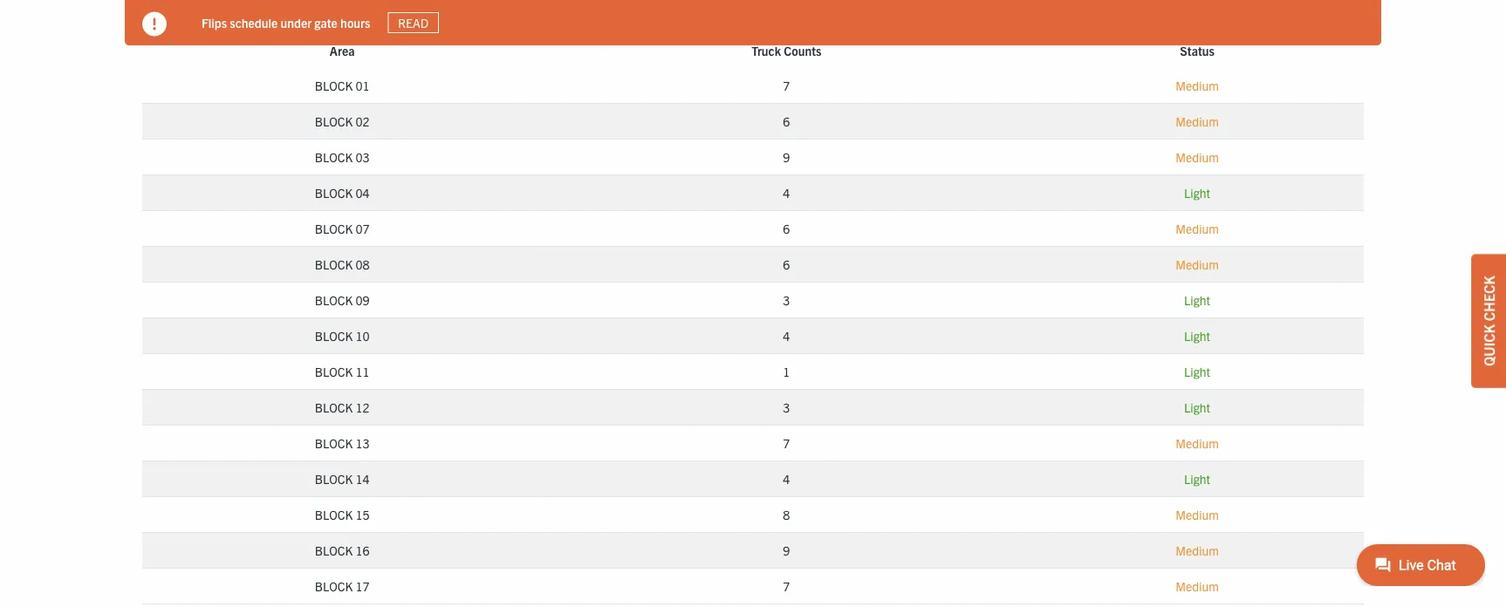 Task type: vqa. For each thing, say whether or not it's contained in the screenshot.
20&40 inside 20&40 OPEN TOP
no



Task type: describe. For each thing, give the bounding box(es) containing it.
7 for block 13
[[783, 435, 790, 451]]

block 10
[[315, 328, 370, 344]]

10
[[356, 328, 370, 344]]

block 03
[[315, 149, 370, 165]]

block 04
[[315, 185, 370, 201]]

17
[[356, 579, 370, 594]]

area
[[330, 43, 355, 58]]

block for block 14
[[315, 471, 353, 487]]

light for block 09
[[1185, 292, 1211, 308]]

4 for block 14
[[783, 471, 790, 487]]

medium for block 15
[[1176, 507, 1219, 523]]

block 13
[[315, 435, 370, 451]]

block 17
[[315, 579, 370, 594]]

gate
[[315, 14, 338, 30]]

medium for block 03
[[1176, 149, 1219, 165]]

block for block 13
[[315, 435, 353, 451]]

block for block 16
[[315, 543, 353, 558]]

03
[[356, 149, 370, 165]]

flips schedule under gate hours
[[202, 14, 370, 30]]

read link
[[388, 12, 439, 33]]

light for block 04
[[1185, 185, 1211, 201]]

block for block 15
[[315, 507, 353, 523]]

13
[[356, 435, 370, 451]]

block for block 10
[[315, 328, 353, 344]]

medium for block 16
[[1176, 543, 1219, 558]]

medium for block 17
[[1176, 579, 1219, 594]]

flips
[[202, 14, 227, 30]]

6 for block 08
[[783, 256, 790, 272]]

light for block 12
[[1185, 400, 1211, 415]]

block for block 01
[[315, 77, 353, 93]]

7 for block 01
[[783, 77, 790, 93]]

under
[[281, 14, 312, 30]]

4 for block 10
[[783, 328, 790, 344]]

9 for block 03
[[783, 149, 790, 165]]

medium for block 01
[[1176, 77, 1219, 93]]

block for block 02
[[315, 113, 353, 129]]

09
[[356, 292, 370, 308]]

schedule
[[230, 14, 278, 30]]

3 for block 12
[[783, 400, 790, 415]]

16
[[356, 543, 370, 558]]

block 15
[[315, 507, 370, 523]]

block for block 03
[[315, 149, 353, 165]]



Task type: locate. For each thing, give the bounding box(es) containing it.
2 medium from the top
[[1176, 113, 1219, 129]]

0 vertical spatial 3
[[783, 292, 790, 308]]

9 medium from the top
[[1176, 579, 1219, 594]]

7 up 8
[[783, 435, 790, 451]]

block 08
[[315, 256, 370, 272]]

13 block from the top
[[315, 507, 353, 523]]

07
[[356, 221, 370, 236]]

quick
[[1480, 325, 1498, 366]]

block left 04
[[315, 185, 353, 201]]

8 block from the top
[[315, 328, 353, 344]]

medium for block 13
[[1176, 435, 1219, 451]]

9 block from the top
[[315, 364, 353, 380]]

check
[[1480, 276, 1498, 321]]

8
[[783, 507, 790, 523]]

9 for block 16
[[783, 543, 790, 558]]

truck
[[752, 43, 781, 58]]

medium
[[1176, 77, 1219, 93], [1176, 113, 1219, 129], [1176, 149, 1219, 165], [1176, 221, 1219, 236], [1176, 256, 1219, 272], [1176, 435, 1219, 451], [1176, 507, 1219, 523], [1176, 543, 1219, 558], [1176, 579, 1219, 594]]

quick check
[[1480, 276, 1498, 366]]

block for block 09
[[315, 292, 353, 308]]

block 14
[[315, 471, 370, 487]]

truck counts
[[752, 43, 822, 58]]

6
[[783, 113, 790, 129], [783, 221, 790, 236], [783, 256, 790, 272]]

block left 10
[[315, 328, 353, 344]]

1 vertical spatial 7
[[783, 435, 790, 451]]

1 vertical spatial 4
[[783, 328, 790, 344]]

block left 08
[[315, 256, 353, 272]]

1 vertical spatial 6
[[783, 221, 790, 236]]

4 light from the top
[[1185, 364, 1211, 380]]

5 medium from the top
[[1176, 256, 1219, 272]]

block for block 11
[[315, 364, 353, 380]]

0 vertical spatial 4
[[783, 185, 790, 201]]

3 4 from the top
[[783, 471, 790, 487]]

4 for block 04
[[783, 185, 790, 201]]

block left 13
[[315, 435, 353, 451]]

1 3 from the top
[[783, 292, 790, 308]]

medium for block 07
[[1176, 221, 1219, 236]]

3 down 1
[[783, 400, 790, 415]]

2 vertical spatial 4
[[783, 471, 790, 487]]

medium for block 02
[[1176, 113, 1219, 129]]

block left 02
[[315, 113, 353, 129]]

block left 12
[[315, 400, 353, 415]]

1 light from the top
[[1185, 185, 1211, 201]]

15 block from the top
[[315, 579, 353, 594]]

light for block 10
[[1185, 328, 1211, 344]]

block 11
[[315, 364, 370, 380]]

2 9 from the top
[[783, 543, 790, 558]]

2 6 from the top
[[783, 221, 790, 236]]

4 block from the top
[[315, 185, 353, 201]]

hours
[[341, 14, 370, 30]]

6 block from the top
[[315, 256, 353, 272]]

3 7 from the top
[[783, 579, 790, 594]]

2 vertical spatial 7
[[783, 579, 790, 594]]

9
[[783, 149, 790, 165], [783, 543, 790, 558]]

block left 14
[[315, 471, 353, 487]]

2 vertical spatial 6
[[783, 256, 790, 272]]

block left 16
[[315, 543, 353, 558]]

block 12
[[315, 400, 370, 415]]

block
[[315, 77, 353, 93], [315, 113, 353, 129], [315, 149, 353, 165], [315, 185, 353, 201], [315, 221, 353, 236], [315, 256, 353, 272], [315, 292, 353, 308], [315, 328, 353, 344], [315, 364, 353, 380], [315, 400, 353, 415], [315, 435, 353, 451], [315, 471, 353, 487], [315, 507, 353, 523], [315, 543, 353, 558], [315, 579, 353, 594]]

block for block 12
[[315, 400, 353, 415]]

14 block from the top
[[315, 543, 353, 558]]

3 for block 09
[[783, 292, 790, 308]]

block 01
[[315, 77, 370, 93]]

3 medium from the top
[[1176, 149, 1219, 165]]

11
[[356, 364, 370, 380]]

04
[[356, 185, 370, 201]]

2 4 from the top
[[783, 328, 790, 344]]

2 light from the top
[[1185, 292, 1211, 308]]

block left 07
[[315, 221, 353, 236]]

1 6 from the top
[[783, 113, 790, 129]]

block for block 08
[[315, 256, 353, 272]]

1 medium from the top
[[1176, 77, 1219, 93]]

block 16
[[315, 543, 370, 558]]

2 3 from the top
[[783, 400, 790, 415]]

2 7 from the top
[[783, 435, 790, 451]]

3 block from the top
[[315, 149, 353, 165]]

0 vertical spatial 9
[[783, 149, 790, 165]]

4 medium from the top
[[1176, 221, 1219, 236]]

7 for block 17
[[783, 579, 790, 594]]

12
[[356, 400, 370, 415]]

block 07
[[315, 221, 370, 236]]

14
[[356, 471, 370, 487]]

15
[[356, 507, 370, 523]]

6 for block 07
[[783, 221, 790, 236]]

1 block from the top
[[315, 77, 353, 93]]

quick check link
[[1472, 254, 1507, 388]]

1 4 from the top
[[783, 185, 790, 201]]

3 up 1
[[783, 292, 790, 308]]

light
[[1185, 185, 1211, 201], [1185, 292, 1211, 308], [1185, 328, 1211, 344], [1185, 364, 1211, 380], [1185, 400, 1211, 415], [1185, 471, 1211, 487]]

7 block from the top
[[315, 292, 353, 308]]

3 light from the top
[[1185, 328, 1211, 344]]

5 light from the top
[[1185, 400, 1211, 415]]

block for block 17
[[315, 579, 353, 594]]

1 7 from the top
[[783, 77, 790, 93]]

block left the 03 on the top of the page
[[315, 149, 353, 165]]

01
[[356, 77, 370, 93]]

block for block 04
[[315, 185, 353, 201]]

10 block from the top
[[315, 400, 353, 415]]

6 for block 02
[[783, 113, 790, 129]]

0 vertical spatial 7
[[783, 77, 790, 93]]

6 light from the top
[[1185, 471, 1211, 487]]

1 9 from the top
[[783, 149, 790, 165]]

3 6 from the top
[[783, 256, 790, 272]]

block 09
[[315, 292, 370, 308]]

0 vertical spatial 6
[[783, 113, 790, 129]]

block left the 01
[[315, 77, 353, 93]]

12 block from the top
[[315, 471, 353, 487]]

solid image
[[142, 12, 167, 36]]

7
[[783, 77, 790, 93], [783, 435, 790, 451], [783, 579, 790, 594]]

4
[[783, 185, 790, 201], [783, 328, 790, 344], [783, 471, 790, 487]]

8 medium from the top
[[1176, 543, 1219, 558]]

block left 15
[[315, 507, 353, 523]]

block for block 07
[[315, 221, 353, 236]]

status
[[1180, 43, 1215, 58]]

light for block 11
[[1185, 364, 1211, 380]]

2 block from the top
[[315, 113, 353, 129]]

7 down truck counts on the top
[[783, 77, 790, 93]]

08
[[356, 256, 370, 272]]

light for block 14
[[1185, 471, 1211, 487]]

block left 17
[[315, 579, 353, 594]]

medium for block 08
[[1176, 256, 1219, 272]]

6 medium from the top
[[1176, 435, 1219, 451]]

counts
[[784, 43, 822, 58]]

block left 11
[[315, 364, 353, 380]]

7 medium from the top
[[1176, 507, 1219, 523]]

block left 09
[[315, 292, 353, 308]]

11 block from the top
[[315, 435, 353, 451]]

read
[[398, 15, 429, 31]]

5 block from the top
[[315, 221, 353, 236]]

1 vertical spatial 3
[[783, 400, 790, 415]]

02
[[356, 113, 370, 129]]

3
[[783, 292, 790, 308], [783, 400, 790, 415]]

1
[[783, 364, 790, 380]]

7 down 8
[[783, 579, 790, 594]]

block 02
[[315, 113, 370, 129]]

1 vertical spatial 9
[[783, 543, 790, 558]]



